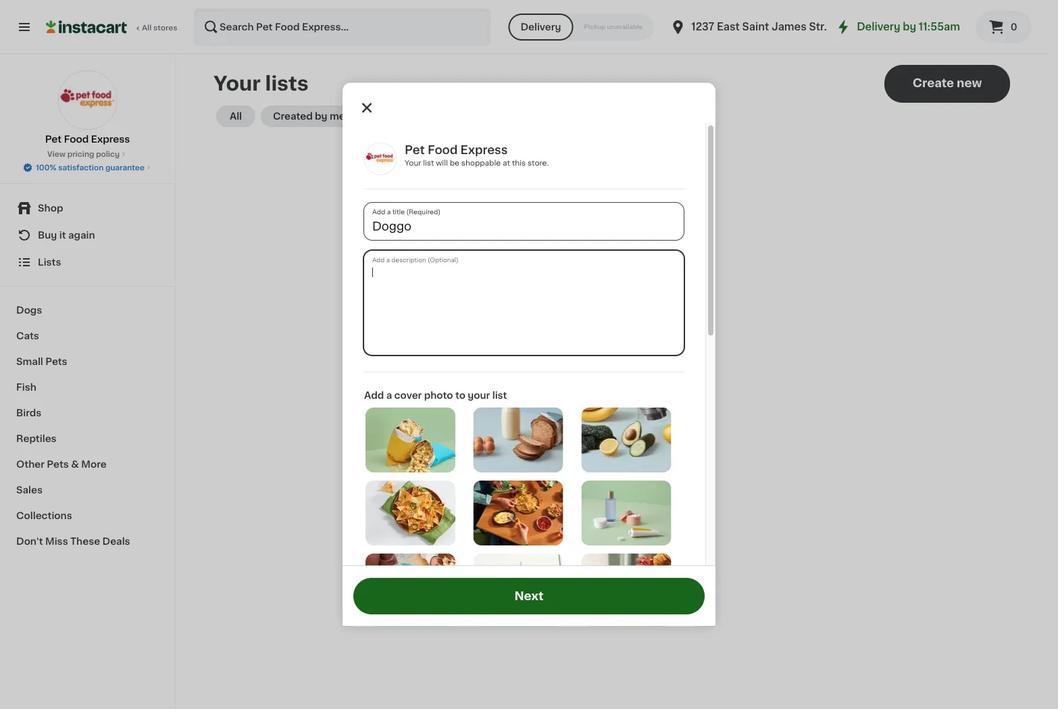 Task type: describe. For each thing, give the bounding box(es) containing it.
your inside pet food express your list will be shoppable at this store.
[[405, 159, 422, 166]]

bowl of nachos covered in cheese. image
[[366, 480, 456, 545]]

cats
[[16, 331, 39, 341]]

deals
[[102, 537, 130, 546]]

guarantee
[[105, 164, 145, 171]]

1237
[[692, 22, 715, 32]]

lists link
[[8, 249, 167, 276]]

all stores
[[142, 24, 178, 31]]

delivery for delivery by 11:55am
[[858, 22, 901, 32]]

add a cover photo to your list
[[364, 391, 507, 400]]

lists
[[265, 74, 309, 93]]

stores
[[153, 24, 178, 31]]

100% satisfaction guarantee button
[[22, 160, 153, 173]]

be inside pet food express your list will be shoppable at this store.
[[450, 159, 460, 166]]

me
[[330, 112, 345, 121]]

fish
[[16, 383, 36, 392]]

reptiles
[[16, 434, 57, 444]]

pets for other
[[47, 460, 69, 469]]

shop
[[38, 204, 63, 213]]

photo
[[424, 391, 453, 400]]

birds
[[16, 408, 41, 418]]

1 horizontal spatial be
[[626, 295, 638, 305]]

1237 east saint james street
[[692, 22, 842, 32]]

add
[[364, 391, 384, 400]]

don't miss these deals link
[[8, 529, 167, 554]]

pet food express your list will be shoppable at this store.
[[405, 144, 549, 166]]

11:55am
[[919, 22, 961, 32]]

a bunch of kale, a sliced lemon, a half of an avocado, a cucumber, a bunch of bananas, and a blender. image
[[582, 407, 672, 472]]

none text field inside list_add_items dialog
[[364, 251, 684, 355]]

store.
[[528, 159, 549, 166]]

delivery by 11:55am
[[858, 22, 961, 32]]

birds link
[[8, 400, 167, 426]]

don't miss these deals
[[16, 537, 130, 546]]

buy it again link
[[8, 222, 167, 249]]

buy it again
[[38, 231, 95, 240]]

by for delivery
[[904, 22, 917, 32]]

all for all
[[230, 112, 242, 121]]

your
[[468, 391, 490, 400]]

a
[[387, 391, 392, 400]]

dogs
[[16, 306, 42, 315]]

list_add_items dialog
[[343, 83, 716, 709]]

created
[[273, 112, 313, 121]]

cover
[[395, 391, 422, 400]]

satisfaction
[[58, 164, 104, 171]]

delivery by 11:55am link
[[836, 19, 961, 35]]

shoppable
[[462, 159, 501, 166]]

1237 east saint james street button
[[670, 8, 842, 46]]

small
[[16, 357, 43, 366]]

cats link
[[8, 323, 167, 349]]

east
[[717, 22, 740, 32]]

delivery button
[[509, 14, 574, 41]]

created by me
[[273, 112, 345, 121]]

service type group
[[509, 14, 654, 41]]

0 vertical spatial your
[[214, 74, 261, 93]]

100%
[[36, 164, 56, 171]]

&
[[71, 460, 79, 469]]

collections link
[[8, 503, 167, 529]]

create new
[[913, 77, 983, 89]]

shop link
[[8, 195, 167, 222]]

small pets
[[16, 357, 67, 366]]

more
[[81, 460, 107, 469]]

food for pet food express your list will be shoppable at this store.
[[428, 144, 458, 156]]

view
[[47, 150, 66, 158]]



Task type: vqa. For each thing, say whether or not it's contained in the screenshot.
2
no



Task type: locate. For each thing, give the bounding box(es) containing it.
lists down "buy" on the left of page
[[38, 258, 61, 267]]

food for pet food express
[[64, 135, 89, 144]]

will right create
[[608, 295, 623, 305]]

buy
[[38, 231, 57, 240]]

pet food express logo image
[[58, 70, 117, 130], [364, 142, 397, 175]]

will left shoppable on the left
[[436, 159, 448, 166]]

pets inside other pets & more link
[[47, 460, 69, 469]]

pets inside small pets link
[[45, 357, 67, 366]]

a table with two people sitting around it eating sandwiches with 2 glasses of lemon water, and cut vegetables on a plate. image
[[366, 553, 456, 618]]

your
[[214, 74, 261, 93], [405, 159, 422, 166]]

will
[[436, 159, 448, 166], [608, 295, 623, 305]]

1 vertical spatial be
[[626, 295, 638, 305]]

list right your
[[493, 391, 507, 400]]

0 horizontal spatial your
[[214, 74, 261, 93]]

pet for pet food express
[[45, 135, 62, 144]]

a table with people sitting around it with nachos and cheese, guacamole, and mixed chips. image
[[474, 480, 564, 545]]

this
[[512, 159, 526, 166]]

list left shoppable on the left
[[423, 159, 434, 166]]

1 vertical spatial your
[[405, 159, 422, 166]]

0 button
[[977, 11, 1033, 43]]

pets for small
[[45, 357, 67, 366]]

lists for lists you create will be saved here.
[[530, 295, 552, 305]]

instacart logo image
[[46, 19, 127, 35]]

0 vertical spatial will
[[436, 159, 448, 166]]

0 vertical spatial all
[[142, 24, 152, 31]]

delivery inside button
[[521, 22, 562, 32]]

to
[[456, 391, 466, 400]]

0
[[1011, 22, 1018, 32]]

0 horizontal spatial all
[[142, 24, 152, 31]]

a carton of 6 eggs, an open loaf of bread, and a small bottle of milk. image
[[474, 407, 564, 472]]

all button
[[216, 105, 256, 127]]

be left the saved
[[626, 295, 638, 305]]

express up shoppable on the left
[[461, 144, 508, 156]]

list
[[423, 159, 434, 166], [493, 391, 507, 400]]

here.
[[671, 295, 695, 305]]

by left me
[[315, 112, 328, 121]]

view pricing policy
[[47, 150, 120, 158]]

be left shoppable on the left
[[450, 159, 460, 166]]

1 horizontal spatial list
[[493, 391, 507, 400]]

by inside button
[[315, 112, 328, 121]]

food inside 'link'
[[64, 135, 89, 144]]

0 horizontal spatial will
[[436, 159, 448, 166]]

1 vertical spatial by
[[315, 112, 328, 121]]

next
[[515, 591, 544, 602]]

two bags of chips open. image
[[366, 407, 456, 472]]

pets right small
[[45, 357, 67, 366]]

small pets link
[[8, 349, 167, 375]]

1 vertical spatial pet food express logo image
[[364, 142, 397, 175]]

miss
[[45, 537, 68, 546]]

fish link
[[8, 375, 167, 400]]

1 horizontal spatial express
[[461, 144, 508, 156]]

0 horizontal spatial list
[[423, 159, 434, 166]]

saved
[[640, 295, 669, 305]]

1 horizontal spatial will
[[608, 295, 623, 305]]

0 vertical spatial be
[[450, 159, 460, 166]]

0 horizontal spatial express
[[91, 135, 130, 144]]

0 vertical spatial by
[[904, 22, 917, 32]]

1 horizontal spatial pet food express logo image
[[364, 142, 397, 175]]

street
[[810, 22, 842, 32]]

create new button
[[885, 65, 1011, 103]]

be
[[450, 159, 460, 166], [626, 295, 638, 305]]

other pets & more link
[[8, 452, 167, 477]]

lists left you
[[530, 295, 552, 305]]

cotton pads, ointment, cream, and bottle of liquid. image
[[582, 480, 672, 545]]

create
[[913, 77, 955, 89]]

express inside 'link'
[[91, 135, 130, 144]]

express inside pet food express your list will be shoppable at this store.
[[461, 144, 508, 156]]

these
[[70, 537, 100, 546]]

pet for pet food express your list will be shoppable at this store.
[[405, 144, 425, 156]]

new
[[958, 77, 983, 89]]

100% satisfaction guarantee
[[36, 164, 145, 171]]

1 vertical spatial will
[[608, 295, 623, 305]]

pet food express
[[45, 135, 130, 144]]

1 horizontal spatial your
[[405, 159, 422, 166]]

express up policy
[[91, 135, 130, 144]]

pets left the &
[[47, 460, 69, 469]]

lists for lists
[[38, 258, 61, 267]]

None text field
[[364, 251, 684, 355]]

1 vertical spatial lists
[[530, 295, 552, 305]]

james
[[772, 22, 807, 32]]

None search field
[[193, 8, 491, 46]]

pet food express link
[[45, 70, 130, 146]]

0 vertical spatial pets
[[45, 357, 67, 366]]

sales link
[[8, 477, 167, 503]]

pet inside pet food express your list will be shoppable at this store.
[[405, 144, 425, 156]]

other pets & more
[[16, 460, 107, 469]]

collections
[[16, 511, 72, 521]]

an assortment of glasses increasing in height with various cocktails. image
[[474, 553, 564, 618]]

0 vertical spatial lists
[[38, 258, 61, 267]]

pets
[[45, 357, 67, 366], [47, 460, 69, 469]]

will inside pet food express your list will be shoppable at this store.
[[436, 159, 448, 166]]

1 horizontal spatial lists
[[530, 295, 552, 305]]

other
[[16, 460, 45, 469]]

0 horizontal spatial pet food express logo image
[[58, 70, 117, 130]]

pet food express logo image inside list_add_items dialog
[[364, 142, 397, 175]]

view pricing policy link
[[47, 149, 128, 160]]

pet food express logo image inside pet food express 'link'
[[58, 70, 117, 130]]

by for created
[[315, 112, 328, 121]]

0 horizontal spatial lists
[[38, 258, 61, 267]]

delivery
[[858, 22, 901, 32], [521, 22, 562, 32]]

saint
[[743, 22, 770, 32]]

sales
[[16, 486, 43, 495]]

pricing
[[67, 150, 94, 158]]

1 horizontal spatial all
[[230, 112, 242, 121]]

policy
[[96, 150, 120, 158]]

1 horizontal spatial delivery
[[858, 22, 901, 32]]

0 vertical spatial list
[[423, 159, 434, 166]]

list inside pet food express your list will be shoppable at this store.
[[423, 159, 434, 166]]

express for pet food express
[[91, 135, 130, 144]]

don't
[[16, 537, 43, 546]]

all left stores
[[142, 24, 152, 31]]

reptiles link
[[8, 426, 167, 452]]

all
[[142, 24, 152, 31], [230, 112, 242, 121]]

1 vertical spatial all
[[230, 112, 242, 121]]

express
[[91, 135, 130, 144], [461, 144, 508, 156]]

1 horizontal spatial pet
[[405, 144, 425, 156]]

next button
[[354, 578, 705, 615]]

0 horizontal spatial be
[[450, 159, 460, 166]]

your lists
[[214, 74, 309, 93]]

0 vertical spatial pet food express logo image
[[58, 70, 117, 130]]

create
[[575, 295, 606, 305]]

0 horizontal spatial food
[[64, 135, 89, 144]]

all inside button
[[230, 112, 242, 121]]

0 horizontal spatial delivery
[[521, 22, 562, 32]]

pet
[[45, 135, 62, 144], [405, 144, 425, 156]]

dogs link
[[8, 298, 167, 323]]

lists
[[38, 258, 61, 267], [530, 295, 552, 305]]

delivery for delivery
[[521, 22, 562, 32]]

1 vertical spatial pets
[[47, 460, 69, 469]]

all down your lists
[[230, 112, 242, 121]]

a person holding a tomato and a grocery bag with a baguette and vegetables. image
[[582, 553, 672, 618]]

again
[[68, 231, 95, 240]]

1 horizontal spatial by
[[904, 22, 917, 32]]

lists you create will be saved here.
[[530, 295, 695, 305]]

all stores link
[[46, 8, 179, 46]]

pet inside 'link'
[[45, 135, 62, 144]]

all for all stores
[[142, 24, 152, 31]]

express for pet food express your list will be shoppable at this store.
[[461, 144, 508, 156]]

it
[[59, 231, 66, 240]]

you
[[555, 295, 573, 305]]

food
[[64, 135, 89, 144], [428, 144, 458, 156]]

by left 11:55am on the right top of the page
[[904, 22, 917, 32]]

1 horizontal spatial food
[[428, 144, 458, 156]]

food inside pet food express your list will be shoppable at this store.
[[428, 144, 458, 156]]

0 horizontal spatial by
[[315, 112, 328, 121]]

1 vertical spatial list
[[493, 391, 507, 400]]

by
[[904, 22, 917, 32], [315, 112, 328, 121]]

Add a title (Required) text field
[[364, 203, 684, 240]]

at
[[503, 159, 510, 166]]

0 horizontal spatial pet
[[45, 135, 62, 144]]

created by me button
[[261, 105, 358, 127]]



